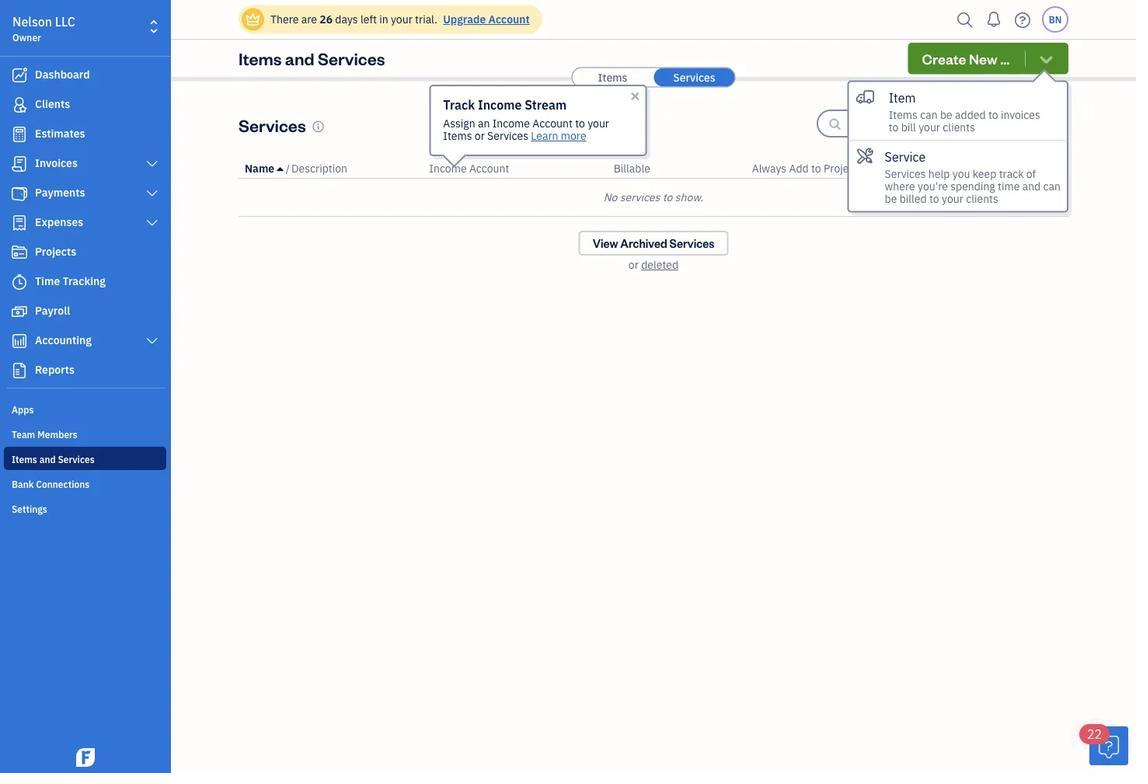 Task type: describe. For each thing, give the bounding box(es) containing it.
you're
[[918, 179, 948, 193]]

dashboard image
[[10, 68, 29, 83]]

no
[[604, 190, 618, 204]]

tracking
[[63, 274, 106, 288]]

are
[[301, 12, 317, 26]]

item items can be added to invoices to bill your clients
[[889, 90, 1041, 135]]

caretup image
[[277, 162, 283, 175]]

invoices link
[[4, 150, 166, 178]]

upgrade
[[443, 12, 486, 26]]

service
[[885, 148, 926, 165]]

can inside item items can be added to invoices to bill your clients
[[921, 108, 938, 122]]

to inside service services help you keep track of where you're spending time and can be billed to your clients
[[930, 191, 940, 206]]

dashboard
[[35, 67, 90, 82]]

keep
[[973, 166, 997, 181]]

always add to projects
[[752, 161, 864, 176]]

clients inside service services help you keep track of where you're spending time and can be billed to your clients
[[967, 191, 999, 206]]

Search text field
[[850, 111, 1067, 136]]

close image
[[629, 90, 642, 103]]

clients link
[[4, 91, 166, 119]]

invoice image
[[10, 156, 29, 172]]

where
[[885, 179, 916, 193]]

there
[[271, 12, 299, 26]]

bn
[[1049, 13, 1062, 26]]

an
[[478, 116, 490, 131]]

items and services inside 'main' element
[[12, 453, 95, 466]]

your inside item items can be added to invoices to bill your clients
[[919, 120, 941, 135]]

main element
[[0, 0, 210, 774]]

trial.
[[415, 12, 438, 26]]

deleted
[[642, 258, 679, 272]]

projects link
[[4, 239, 166, 267]]

of
[[1027, 166, 1037, 181]]

more
[[561, 129, 587, 143]]

to right added
[[989, 108, 999, 122]]

upgrade account link
[[440, 12, 530, 26]]

items link
[[573, 68, 653, 87]]

track
[[443, 97, 475, 113]]

clients inside item items can be added to invoices to bill your clients
[[943, 120, 976, 135]]

go to help image
[[1011, 8, 1036, 31]]

info image
[[312, 121, 325, 133]]

stream
[[525, 97, 567, 113]]

services
[[620, 190, 660, 204]]

show.
[[675, 190, 704, 204]]

bank connections
[[12, 478, 90, 491]]

2 vertical spatial income
[[429, 161, 467, 176]]

invoices
[[1001, 108, 1041, 122]]

name
[[245, 161, 275, 176]]

billable link
[[614, 161, 651, 176]]

learn more
[[531, 129, 587, 143]]

services inside 'main' element
[[58, 453, 95, 466]]

time tracking link
[[4, 268, 166, 296]]

chevrondown image
[[1038, 51, 1056, 66]]

name link
[[245, 161, 286, 176]]

description link
[[292, 161, 347, 176]]

and inside 'main' element
[[39, 453, 56, 466]]

no services to show.
[[604, 190, 704, 204]]

payroll
[[35, 304, 70, 318]]

0 vertical spatial projects
[[824, 161, 864, 176]]

create new … button
[[909, 43, 1069, 74]]

reports
[[35, 363, 75, 377]]

22 button
[[1080, 725, 1129, 766]]

services inside assign an income account to your items or services
[[488, 129, 529, 143]]

search image
[[953, 8, 978, 31]]

days
[[335, 12, 358, 26]]

income inside assign an income account to your items or services
[[493, 116, 530, 131]]

notifications image
[[982, 4, 1007, 35]]

view archived services or deleted
[[593, 236, 715, 272]]

chart image
[[10, 334, 29, 349]]

items inside assign an income account to your items or services
[[443, 129, 472, 143]]

0 vertical spatial and
[[285, 47, 315, 69]]

llc
[[55, 14, 75, 30]]

0 vertical spatial items and services
[[239, 47, 385, 69]]

create
[[923, 49, 967, 68]]

connections
[[36, 478, 90, 491]]

bn button
[[1043, 6, 1069, 33]]

services inside service services help you keep track of where you're spending time and can be billed to your clients
[[885, 166, 926, 181]]

added
[[956, 108, 986, 122]]

payroll link
[[4, 298, 166, 326]]

to inside assign an income account to your items or services
[[575, 116, 585, 131]]

items inside item items can be added to invoices to bill your clients
[[889, 108, 918, 122]]

chevron large down image for accounting
[[145, 335, 159, 348]]

help
[[929, 166, 950, 181]]

team members
[[12, 428, 78, 441]]

taxes
[[1035, 161, 1063, 176]]

your inside service services help you keep track of where you're spending time and can be billed to your clients
[[942, 191, 964, 206]]

estimates link
[[4, 121, 166, 148]]

or inside assign an income account to your items or services
[[475, 129, 485, 143]]

services link
[[654, 68, 735, 87]]

0 vertical spatial income
[[478, 97, 522, 113]]

your inside assign an income account to your items or services
[[588, 116, 610, 131]]

dashboard link
[[4, 61, 166, 89]]

settings link
[[4, 497, 166, 520]]

accounting link
[[4, 327, 166, 355]]

and inside service services help you keep track of where you're spending time and can be billed to your clients
[[1023, 179, 1041, 193]]

apps link
[[4, 397, 166, 421]]

payments
[[35, 185, 85, 200]]

time
[[998, 179, 1020, 193]]

chevron large down image for invoices
[[145, 158, 159, 170]]

time
[[35, 274, 60, 288]]

learn
[[531, 129, 559, 143]]

billable
[[614, 161, 651, 176]]

track income stream
[[443, 97, 567, 113]]

new
[[970, 49, 998, 68]]



Task type: locate. For each thing, give the bounding box(es) containing it.
chevron large down image inside payments link
[[145, 187, 159, 200]]

0 vertical spatial be
[[941, 108, 953, 122]]

expense image
[[10, 215, 29, 231]]

1 chevron large down image from the top
[[145, 187, 159, 200]]

1 vertical spatial or
[[629, 258, 639, 272]]

0 horizontal spatial /
[[286, 161, 290, 176]]

1 chevron large down image from the top
[[145, 158, 159, 170]]

to left show.
[[663, 190, 673, 204]]

2 / from the left
[[1029, 161, 1033, 176]]

bank
[[12, 478, 34, 491]]

your down you
[[942, 191, 964, 206]]

and down rate / taxes
[[1023, 179, 1041, 193]]

payment image
[[10, 186, 29, 201]]

accounting
[[35, 333, 92, 348]]

settings
[[12, 503, 47, 515]]

26
[[320, 12, 333, 26]]

1 / from the left
[[286, 161, 290, 176]]

expenses
[[35, 215, 83, 229]]

payments link
[[4, 180, 166, 208]]

account down stream
[[533, 116, 573, 131]]

income
[[478, 97, 522, 113], [493, 116, 530, 131], [429, 161, 467, 176]]

1 horizontal spatial and
[[285, 47, 315, 69]]

be
[[941, 108, 953, 122], [885, 191, 898, 206]]

clients down keep
[[967, 191, 999, 206]]

rate
[[1004, 161, 1027, 176]]

resource center badge image
[[1090, 727, 1129, 766]]

income down assign
[[429, 161, 467, 176]]

income up an
[[478, 97, 522, 113]]

account
[[489, 12, 530, 26], [533, 116, 573, 131], [470, 161, 510, 176]]

1 horizontal spatial projects
[[824, 161, 864, 176]]

and down team members
[[39, 453, 56, 466]]

1 horizontal spatial /
[[1029, 161, 1033, 176]]

projects inside 'main' element
[[35, 245, 76, 259]]

description
[[292, 161, 347, 176]]

assign
[[443, 116, 476, 131]]

create new …
[[923, 49, 1010, 68]]

2 chevron large down image from the top
[[145, 335, 159, 348]]

chevron large down image for payments
[[145, 187, 159, 200]]

1 vertical spatial account
[[533, 116, 573, 131]]

crown image
[[245, 11, 261, 28]]

items inside 'main' element
[[12, 453, 37, 466]]

timer image
[[10, 274, 29, 290]]

be inside item items can be added to invoices to bill your clients
[[941, 108, 953, 122]]

be inside service services help you keep track of where you're spending time and can be billed to your clients
[[885, 191, 898, 206]]

chevron large down image
[[145, 158, 159, 170], [145, 335, 159, 348]]

estimate image
[[10, 127, 29, 142]]

0 horizontal spatial or
[[475, 129, 485, 143]]

items and services down are
[[239, 47, 385, 69]]

clients up you
[[943, 120, 976, 135]]

0 vertical spatial chevron large down image
[[145, 158, 159, 170]]

chevron large down image down estimates link
[[145, 158, 159, 170]]

in
[[380, 12, 388, 26]]

can inside service services help you keep track of where you're spending time and can be billed to your clients
[[1044, 179, 1061, 193]]

services inside view archived services or deleted
[[670, 236, 715, 251]]

or up income account
[[475, 129, 485, 143]]

your
[[391, 12, 413, 26], [588, 116, 610, 131], [919, 120, 941, 135], [942, 191, 964, 206]]

to left bill
[[889, 120, 899, 135]]

invoices
[[35, 156, 78, 170]]

0 horizontal spatial be
[[885, 191, 898, 206]]

and down are
[[285, 47, 315, 69]]

deleted link
[[642, 258, 679, 272]]

billed
[[900, 191, 927, 206]]

income down track income stream
[[493, 116, 530, 131]]

income account
[[429, 161, 510, 176]]

projects
[[824, 161, 864, 176], [35, 245, 76, 259]]

always
[[752, 161, 787, 176]]

0 vertical spatial clients
[[943, 120, 976, 135]]

rate / taxes
[[1004, 161, 1063, 176]]

services
[[318, 47, 385, 69], [674, 70, 716, 84], [239, 114, 306, 136], [488, 129, 529, 143], [885, 166, 926, 181], [670, 236, 715, 251], [58, 453, 95, 466]]

create new … button
[[909, 43, 1069, 74]]

items and services up bank connections
[[12, 453, 95, 466]]

/ right the caretup icon
[[286, 161, 290, 176]]

account down an
[[470, 161, 510, 176]]

2 vertical spatial account
[[470, 161, 510, 176]]

service services help you keep track of where you're spending time and can be billed to your clients
[[885, 148, 1061, 206]]

always add to projects link
[[752, 161, 864, 176]]

1 horizontal spatial or
[[629, 258, 639, 272]]

report image
[[10, 363, 29, 379]]

0 vertical spatial chevron large down image
[[145, 187, 159, 200]]

your right in
[[391, 12, 413, 26]]

22
[[1088, 727, 1103, 743]]

items and services link
[[4, 447, 166, 470]]

track
[[1000, 166, 1024, 181]]

apps
[[12, 404, 34, 416]]

left
[[361, 12, 377, 26]]

can down the taxes
[[1044, 179, 1061, 193]]

client image
[[10, 97, 29, 113]]

archived
[[621, 236, 668, 251]]

0 horizontal spatial and
[[39, 453, 56, 466]]

or down archived
[[629, 258, 639, 272]]

or
[[475, 129, 485, 143], [629, 258, 639, 272]]

0 vertical spatial account
[[489, 12, 530, 26]]

1 vertical spatial be
[[885, 191, 898, 206]]

chevron large down image up "projects" link
[[145, 217, 159, 229]]

be left billed
[[885, 191, 898, 206]]

clients
[[35, 97, 70, 111]]

chevron large down image
[[145, 187, 159, 200], [145, 217, 159, 229]]

account right upgrade
[[489, 12, 530, 26]]

team
[[12, 428, 35, 441]]

0 horizontal spatial projects
[[35, 245, 76, 259]]

1 vertical spatial chevron large down image
[[145, 217, 159, 229]]

and
[[285, 47, 315, 69], [1023, 179, 1041, 193], [39, 453, 56, 466]]

income account link
[[429, 161, 510, 176]]

members
[[37, 428, 78, 441]]

assign an income account to your items or services
[[443, 116, 610, 143]]

1 horizontal spatial be
[[941, 108, 953, 122]]

chevron large down image up expenses link
[[145, 187, 159, 200]]

/
[[286, 161, 290, 176], [1029, 161, 1033, 176]]

freshbooks image
[[73, 749, 98, 767]]

reports link
[[4, 357, 166, 385]]

there are 26 days left in your trial. upgrade account
[[271, 12, 530, 26]]

can right bill
[[921, 108, 938, 122]]

to right add
[[812, 161, 822, 176]]

/ right rate
[[1029, 161, 1033, 176]]

view archived services link
[[579, 231, 729, 256]]

money image
[[10, 304, 29, 320]]

1 vertical spatial clients
[[967, 191, 999, 206]]

1 vertical spatial and
[[1023, 179, 1041, 193]]

1 horizontal spatial can
[[1044, 179, 1061, 193]]

view
[[593, 236, 618, 251]]

your right bill
[[919, 120, 941, 135]]

expenses link
[[4, 209, 166, 237]]

to
[[989, 108, 999, 122], [575, 116, 585, 131], [889, 120, 899, 135], [812, 161, 822, 176], [663, 190, 673, 204], [930, 191, 940, 206]]

can
[[921, 108, 938, 122], [1044, 179, 1061, 193]]

1 horizontal spatial items and services
[[239, 47, 385, 69]]

1 vertical spatial income
[[493, 116, 530, 131]]

be left added
[[941, 108, 953, 122]]

projects right add
[[824, 161, 864, 176]]

chevron large down image inside invoices link
[[145, 158, 159, 170]]

1 vertical spatial items and services
[[12, 453, 95, 466]]

…
[[1001, 49, 1010, 68]]

to right billed
[[930, 191, 940, 206]]

1 vertical spatial can
[[1044, 179, 1061, 193]]

chevron large down image inside expenses link
[[145, 217, 159, 229]]

to right learn on the top left
[[575, 116, 585, 131]]

or inside view archived services or deleted
[[629, 258, 639, 272]]

projects down expenses
[[35, 245, 76, 259]]

project image
[[10, 245, 29, 260]]

2 horizontal spatial and
[[1023, 179, 1041, 193]]

learn more link
[[531, 129, 587, 143]]

you
[[953, 166, 971, 181]]

1 vertical spatial chevron large down image
[[145, 335, 159, 348]]

chevron large down image for expenses
[[145, 217, 159, 229]]

0 horizontal spatial can
[[921, 108, 938, 122]]

2 vertical spatial and
[[39, 453, 56, 466]]

add
[[789, 161, 809, 176]]

1 vertical spatial projects
[[35, 245, 76, 259]]

nelson
[[12, 14, 52, 30]]

account inside assign an income account to your items or services
[[533, 116, 573, 131]]

your right more
[[588, 116, 610, 131]]

0 vertical spatial can
[[921, 108, 938, 122]]

owner
[[12, 31, 41, 44]]

0 vertical spatial or
[[475, 129, 485, 143]]

chevron large down image up reports link
[[145, 335, 159, 348]]

rate link
[[1004, 161, 1029, 176]]

estimates
[[35, 126, 85, 141]]

0 horizontal spatial items and services
[[12, 453, 95, 466]]

time tracking
[[35, 274, 106, 288]]

2 chevron large down image from the top
[[145, 217, 159, 229]]



Task type: vqa. For each thing, say whether or not it's contained in the screenshot.
Send Payment Reminders IMAGE
no



